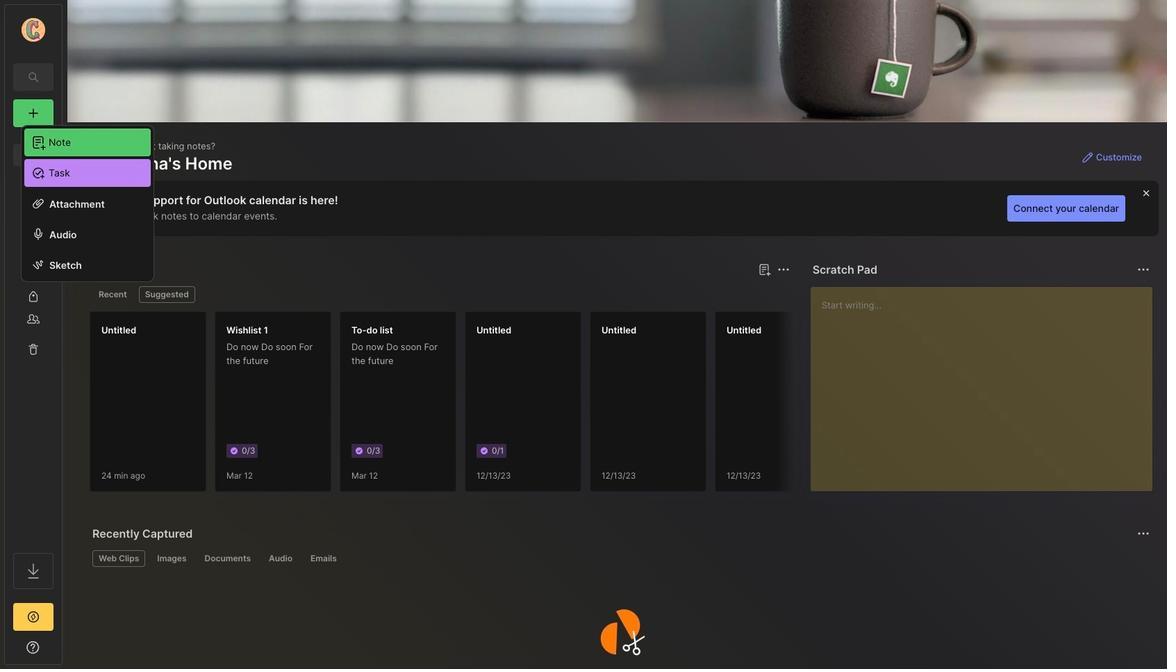 Task type: describe. For each thing, give the bounding box(es) containing it.
2 more actions image from the top
[[1136, 526, 1153, 542]]

account image
[[22, 18, 45, 42]]

more actions image
[[776, 261, 792, 278]]

tree inside main element
[[5, 136, 62, 541]]

Start writing… text field
[[822, 287, 1153, 480]]



Task type: locate. For each thing, give the bounding box(es) containing it.
row group
[[90, 311, 1091, 500]]

tree
[[5, 136, 62, 541]]

More actions field
[[774, 260, 794, 279], [1134, 260, 1154, 279], [1134, 524, 1154, 544]]

1 vertical spatial tab list
[[92, 551, 1148, 567]]

more actions image
[[1136, 261, 1153, 278], [1136, 526, 1153, 542]]

tab
[[92, 286, 133, 303], [139, 286, 195, 303], [92, 551, 146, 567], [151, 551, 193, 567], [198, 551, 257, 567], [263, 551, 299, 567], [304, 551, 343, 567]]

1 vertical spatial more actions image
[[1136, 526, 1153, 542]]

0 vertical spatial tab list
[[92, 286, 788, 303]]

2 tab list from the top
[[92, 551, 1148, 567]]

WHAT'S NEW field
[[5, 637, 62, 659]]

home image
[[26, 148, 40, 162]]

1 more actions image from the top
[[1136, 261, 1153, 278]]

main element
[[0, 0, 67, 669]]

0 vertical spatial more actions image
[[1136, 261, 1153, 278]]

upgrade image
[[25, 609, 42, 626]]

edit search image
[[25, 69, 42, 85]]

tab list
[[92, 286, 788, 303], [92, 551, 1148, 567]]

note creation menu element
[[24, 126, 151, 187]]

1 tab list from the top
[[92, 286, 788, 303]]

Account field
[[5, 16, 62, 44]]

click to expand image
[[61, 644, 71, 660]]



Task type: vqa. For each thing, say whether or not it's contained in the screenshot.
REMIND ME TO OPEN NOTES: "field"
no



